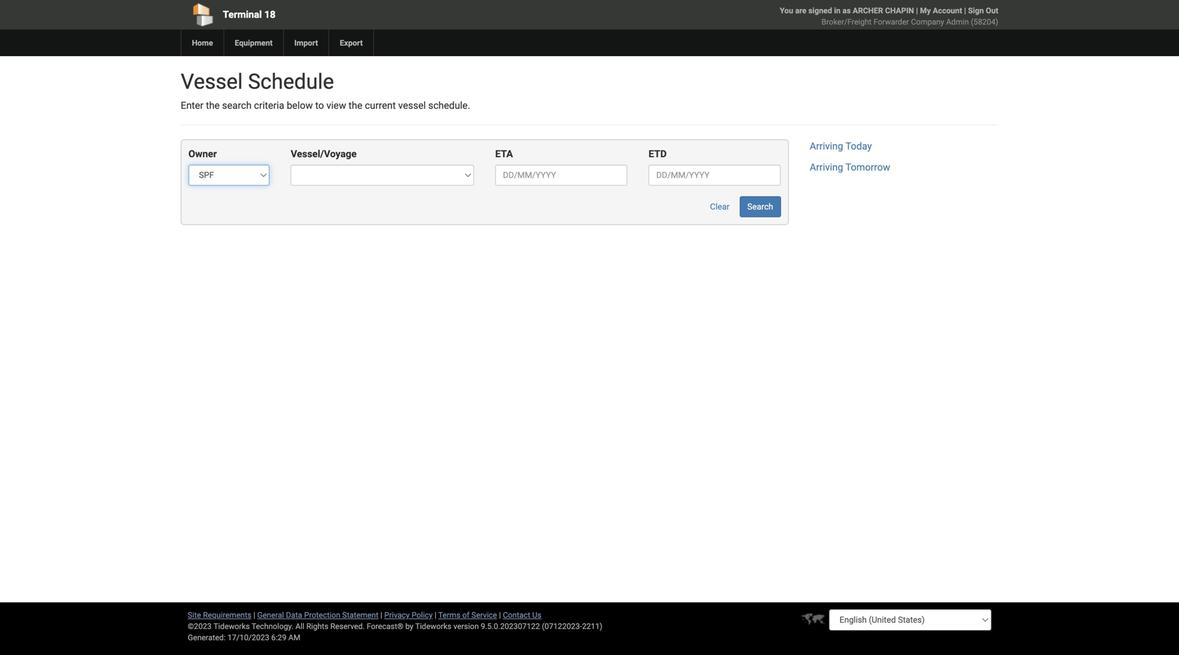 Task type: describe. For each thing, give the bounding box(es) containing it.
| up forecast®
[[381, 611, 383, 620]]

vessel
[[398, 100, 426, 111]]

below
[[287, 100, 313, 111]]

6:29
[[271, 633, 287, 642]]

terminal 18
[[223, 9, 276, 20]]

rights
[[307, 622, 329, 631]]

eta
[[496, 148, 513, 160]]

protection
[[304, 611, 341, 620]]

contact us link
[[503, 611, 542, 620]]

requirements
[[203, 611, 252, 620]]

terms
[[439, 611, 461, 620]]

general
[[257, 611, 284, 620]]

privacy
[[385, 611, 410, 620]]

terminal
[[223, 9, 262, 20]]

general data protection statement link
[[257, 611, 379, 620]]

are
[[796, 6, 807, 15]]

arriving for arriving today
[[810, 140, 844, 152]]

broker/freight
[[822, 17, 872, 26]]

my account link
[[921, 6, 963, 15]]

in
[[835, 6, 841, 15]]

| left general
[[254, 611, 256, 620]]

criteria
[[254, 100, 285, 111]]

©2023 tideworks
[[188, 622, 250, 631]]

schedule.
[[429, 100, 471, 111]]

today
[[846, 140, 873, 152]]

17/10/2023
[[228, 633, 270, 642]]

ETA text field
[[496, 165, 628, 186]]

policy
[[412, 611, 433, 620]]

of
[[463, 611, 470, 620]]

search button
[[740, 196, 781, 217]]

| up tideworks
[[435, 611, 437, 620]]

by
[[406, 622, 414, 631]]

view
[[327, 100, 346, 111]]

am
[[289, 633, 301, 642]]

import link
[[283, 29, 329, 56]]

vessel/voyage
[[291, 148, 357, 160]]

admin
[[947, 17, 970, 26]]

site
[[188, 611, 201, 620]]

sign out link
[[969, 6, 999, 15]]

technology.
[[252, 622, 294, 631]]

my
[[921, 6, 931, 15]]

site requirements link
[[188, 611, 252, 620]]

reserved.
[[331, 622, 365, 631]]

version
[[454, 622, 479, 631]]

| up '9.5.0.202307122'
[[499, 611, 501, 620]]

export
[[340, 38, 363, 47]]

forwarder
[[874, 17, 910, 26]]

chapin
[[886, 6, 915, 15]]

forecast®
[[367, 622, 404, 631]]

archer
[[853, 6, 884, 15]]

to
[[315, 100, 324, 111]]

import
[[295, 38, 318, 47]]



Task type: locate. For each thing, give the bounding box(es) containing it.
current
[[365, 100, 396, 111]]

company
[[912, 17, 945, 26]]

all
[[296, 622, 305, 631]]

arriving up arriving tomorrow link
[[810, 140, 844, 152]]

tideworks
[[416, 622, 452, 631]]

arriving tomorrow
[[810, 161, 891, 173]]

terms of service link
[[439, 611, 497, 620]]

vessel
[[181, 69, 243, 94]]

home link
[[181, 29, 224, 56]]

1 horizontal spatial the
[[349, 100, 363, 111]]

service
[[472, 611, 497, 620]]

2 the from the left
[[349, 100, 363, 111]]

terminal 18 link
[[181, 0, 509, 29]]

arriving today
[[810, 140, 873, 152]]

the
[[206, 100, 220, 111], [349, 100, 363, 111]]

the right view
[[349, 100, 363, 111]]

contact
[[503, 611, 531, 620]]

statement
[[342, 611, 379, 620]]

owner
[[189, 148, 217, 160]]

sign
[[969, 6, 985, 15]]

signed
[[809, 6, 833, 15]]

account
[[933, 6, 963, 15]]

equipment
[[235, 38, 273, 47]]

schedule
[[248, 69, 334, 94]]

generated:
[[188, 633, 226, 642]]

arriving
[[810, 140, 844, 152], [810, 161, 844, 173]]

arriving tomorrow link
[[810, 161, 891, 173]]

you
[[780, 6, 794, 15]]

as
[[843, 6, 851, 15]]

you are signed in as archer chapin | my account | sign out broker/freight forwarder company admin (58204)
[[780, 6, 999, 26]]

ETD text field
[[649, 165, 781, 186]]

(07122023-
[[542, 622, 582, 631]]

18
[[264, 9, 276, 20]]

clear
[[711, 202, 730, 212]]

out
[[987, 6, 999, 15]]

home
[[192, 38, 213, 47]]

us
[[533, 611, 542, 620]]

export link
[[329, 29, 374, 56]]

tomorrow
[[846, 161, 891, 173]]

arriving today link
[[810, 140, 873, 152]]

arriving down arriving today
[[810, 161, 844, 173]]

vessel schedule enter the search criteria below to view the current vessel schedule.
[[181, 69, 471, 111]]

arriving for arriving tomorrow
[[810, 161, 844, 173]]

| left sign
[[965, 6, 967, 15]]

0 horizontal spatial the
[[206, 100, 220, 111]]

|
[[917, 6, 919, 15], [965, 6, 967, 15], [254, 611, 256, 620], [381, 611, 383, 620], [435, 611, 437, 620], [499, 611, 501, 620]]

1 vertical spatial arriving
[[810, 161, 844, 173]]

data
[[286, 611, 302, 620]]

the right the enter
[[206, 100, 220, 111]]

0 vertical spatial arriving
[[810, 140, 844, 152]]

1 the from the left
[[206, 100, 220, 111]]

privacy policy link
[[385, 611, 433, 620]]

search
[[748, 202, 774, 212]]

site requirements | general data protection statement | privacy policy | terms of service | contact us ©2023 tideworks technology. all rights reserved. forecast® by tideworks version 9.5.0.202307122 (07122023-2211) generated: 17/10/2023 6:29 am
[[188, 611, 603, 642]]

(58204)
[[972, 17, 999, 26]]

etd
[[649, 148, 667, 160]]

equipment link
[[224, 29, 283, 56]]

clear button
[[703, 196, 738, 217]]

| left my
[[917, 6, 919, 15]]

search
[[222, 100, 252, 111]]

2211)
[[582, 622, 603, 631]]

2 arriving from the top
[[810, 161, 844, 173]]

1 arriving from the top
[[810, 140, 844, 152]]

9.5.0.202307122
[[481, 622, 540, 631]]

enter
[[181, 100, 204, 111]]



Task type: vqa. For each thing, say whether or not it's contained in the screenshot.
SCHEDULE.
yes



